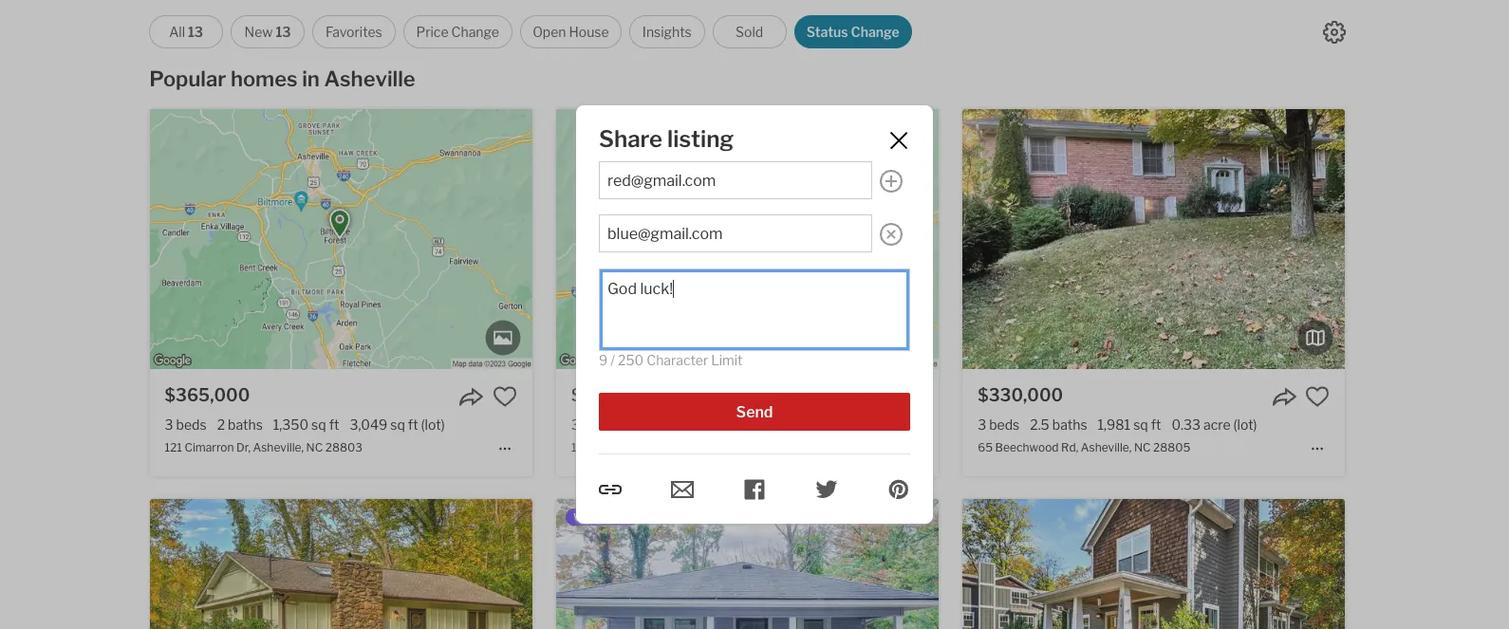 Task type: locate. For each thing, give the bounding box(es) containing it.
3 3 beds from the left
[[978, 417, 1020, 433]]

baths up ave,
[[634, 417, 669, 433]]

change inside price change radio
[[451, 24, 499, 40]]

1 photo of 33 liberty st, asheville, nc 28803 image from the left
[[174, 500, 556, 629]]

asheville, down 1,680
[[673, 441, 723, 455]]

3 3 from the left
[[978, 417, 986, 433]]

beds up 65
[[989, 417, 1020, 433]]

3 beds up 104
[[571, 417, 613, 433]]

3 for $365,000
[[165, 417, 173, 433]]

popular
[[149, 66, 226, 91]]

0 horizontal spatial 13
[[188, 24, 203, 40]]

2 horizontal spatial baths
[[1052, 417, 1087, 433]]

baths for $330,000
[[1052, 417, 1087, 433]]

2 baths
[[217, 417, 263, 433], [624, 417, 669, 433]]

sq right 3,049
[[390, 417, 405, 433]]

1 ft from the left
[[329, 417, 339, 433]]

asheville,
[[253, 441, 304, 455], [673, 441, 723, 455], [1081, 441, 1132, 455]]

(lot) right 3,049
[[421, 417, 445, 433]]

sold
[[736, 24, 763, 40]]

2 sq from the left
[[390, 417, 405, 433]]

email address email field down share listing element
[[608, 172, 864, 190]]

9
[[599, 353, 608, 369]]

13 for all 13
[[188, 24, 203, 40]]

0 vertical spatial email address email field
[[608, 172, 864, 190]]

0 horizontal spatial favorite button image
[[899, 384, 924, 409]]

1 horizontal spatial favorite button checkbox
[[1306, 384, 1330, 409]]

1 horizontal spatial beds
[[583, 417, 613, 433]]

3 ft from the left
[[736, 417, 746, 433]]

1 3 from the left
[[165, 417, 173, 433]]

share listing element
[[599, 126, 864, 153]]

2 favorite button checkbox from the left
[[1306, 384, 1330, 409]]

ft right 3,049
[[408, 417, 418, 433]]

send
[[736, 403, 773, 421]]

1 asheville, from the left
[[253, 441, 304, 455]]

0 horizontal spatial 3
[[165, 417, 173, 433]]

2 horizontal spatial (lot)
[[1234, 417, 1257, 433]]

13
[[188, 24, 203, 40], [276, 24, 291, 40]]

baths up rd,
[[1052, 417, 1087, 433]]

nc left 28806
[[726, 441, 743, 455]]

share
[[599, 126, 663, 153]]

1 horizontal spatial 3 beds
[[571, 417, 613, 433]]

beds for $365,000
[[176, 417, 207, 433]]

(lot) right '5,662'
[[827, 417, 851, 433]]

(lot) for $365,000
[[421, 417, 445, 433]]

3 beds for $365,000
[[165, 417, 207, 433]]

3 photo of 33 liberty st, asheville, nc 28803 image from the left
[[939, 500, 1321, 629]]

photo of 84 bassett rd, asheville, nc 28804 image
[[580, 500, 963, 629], [963, 500, 1345, 629], [1345, 500, 1509, 629]]

photo of 65 beechwood rd, asheville, nc 28805 image
[[580, 109, 963, 369], [963, 109, 1345, 369], [1345, 109, 1509, 369]]

Insights radio
[[629, 15, 705, 48]]

5 sq from the left
[[1134, 417, 1148, 433]]

0.33 acre (lot)
[[1172, 417, 1257, 433]]

asheville, down 1,350
[[253, 441, 304, 455]]

3 beds from the left
[[989, 417, 1020, 433]]

1,680
[[680, 417, 716, 433]]

asheville, for $499,000
[[673, 441, 723, 455]]

1 horizontal spatial nc
[[726, 441, 743, 455]]

beds
[[176, 417, 207, 433], [583, 417, 613, 433], [989, 417, 1020, 433]]

1,981
[[1098, 417, 1131, 433]]

nc down 1,981 sq ft
[[1134, 441, 1151, 455]]

1,981 sq ft
[[1098, 417, 1161, 433]]

asheville
[[324, 66, 415, 91]]

13 for new 13
[[276, 24, 291, 40]]

1 horizontal spatial 3
[[571, 417, 580, 433]]

1 photo of 84 bassett rd, asheville, nc 28804 image from the left
[[580, 500, 963, 629]]

2 photo of 84 bassett rd, asheville, nc 28804 image from the left
[[963, 500, 1345, 629]]

2 favorite button image from the left
[[1306, 384, 1330, 409]]

sq right '5,662'
[[797, 417, 811, 433]]

3
[[165, 417, 173, 433], [571, 417, 580, 433], [978, 417, 986, 433]]

3 sq from the left
[[718, 417, 733, 433]]

2 horizontal spatial 3
[[978, 417, 986, 433]]

2 baths for $499,000
[[624, 417, 669, 433]]

0 horizontal spatial beds
[[176, 417, 207, 433]]

photo of 39 spooks branch ext, asheville, nc 28804 image
[[0, 500, 150, 629], [150, 500, 532, 629], [532, 500, 915, 629]]

2 horizontal spatial 3 beds
[[978, 417, 1020, 433]]

3 nc from the left
[[1134, 441, 1151, 455]]

Status Change radio
[[794, 15, 912, 48]]

character
[[647, 353, 708, 369]]

3 beds for $330,000
[[978, 417, 1020, 433]]

1 horizontal spatial 13
[[276, 24, 291, 40]]

2
[[217, 417, 225, 433], [624, 417, 632, 433]]

1 vertical spatial email address email field
[[608, 225, 864, 243]]

2 up cimarron
[[217, 417, 225, 433]]

2 beds from the left
[[583, 417, 613, 433]]

1 horizontal spatial favorite button image
[[1306, 384, 1330, 409]]

popular homes in asheville
[[149, 66, 415, 91]]

nc for $330,000
[[1134, 441, 1151, 455]]

favorite button image
[[899, 384, 924, 409], [1306, 384, 1330, 409]]

1 horizontal spatial 2
[[624, 417, 632, 433]]

baths for $365,000
[[228, 417, 263, 433]]

1,680 sq ft
[[680, 417, 746, 433]]

(lot) for $499,000
[[827, 417, 851, 433]]

2 3 beds from the left
[[571, 417, 613, 433]]

2 nc from the left
[[726, 441, 743, 455]]

3 up 121
[[165, 417, 173, 433]]

1 horizontal spatial (lot)
[[827, 417, 851, 433]]

2 change from the left
[[851, 24, 900, 40]]

2 baths up the dr,
[[217, 417, 263, 433]]

0 horizontal spatial asheville,
[[253, 441, 304, 455]]

2.5
[[1030, 417, 1050, 433]]

beds for $330,000
[[989, 417, 1020, 433]]

ft
[[329, 417, 339, 433], [408, 417, 418, 433], [736, 417, 746, 433], [814, 417, 824, 433], [1151, 417, 1161, 433]]

2 baths up ave,
[[624, 417, 669, 433]]

1 horizontal spatial 2 baths
[[624, 417, 669, 433]]

ft right '5,662'
[[814, 417, 824, 433]]

ft for $365,000
[[329, 417, 339, 433]]

121
[[165, 441, 182, 455]]

104 louisiana ave, asheville, nc 28806 image
[[556, 109, 939, 369]]

0 horizontal spatial 3 beds
[[165, 417, 207, 433]]

2 baths from the left
[[634, 417, 669, 433]]

121 cimarron dr, asheville, nc 28803
[[165, 441, 363, 455]]

ft for $330,000
[[1151, 417, 1161, 433]]

ft up 28803
[[329, 417, 339, 433]]

photo of 33 liberty st, asheville, nc 28803 image
[[174, 500, 556, 629], [556, 500, 939, 629], [939, 500, 1321, 629]]

sq right 1,350
[[311, 417, 326, 433]]

1 sq from the left
[[311, 417, 326, 433]]

sq right "1,981"
[[1134, 417, 1148, 433]]

3 up 65
[[978, 417, 986, 433]]

2 2 baths from the left
[[624, 417, 669, 433]]

2 horizontal spatial nc
[[1134, 441, 1151, 455]]

1 nc from the left
[[306, 441, 323, 455]]

1 13 from the left
[[188, 24, 203, 40]]

2 horizontal spatial beds
[[989, 417, 1020, 433]]

2 up louisiana
[[624, 417, 632, 433]]

2 asheville, from the left
[[673, 441, 723, 455]]

new 13
[[245, 24, 291, 40]]

favorite button checkbox for $330,000
[[1306, 384, 1330, 409]]

1 baths from the left
[[228, 417, 263, 433]]

1 change from the left
[[451, 24, 499, 40]]

3 beds
[[165, 417, 207, 433], [571, 417, 613, 433], [978, 417, 1020, 433]]

nc
[[306, 441, 323, 455], [726, 441, 743, 455], [1134, 441, 1151, 455]]

1 2 from the left
[[217, 417, 225, 433]]

2 13 from the left
[[276, 24, 291, 40]]

1 horizontal spatial change
[[851, 24, 900, 40]]

3 beds up 121
[[165, 417, 207, 433]]

favorite button checkbox
[[492, 384, 517, 409], [1306, 384, 1330, 409]]

3 baths from the left
[[1052, 417, 1087, 433]]

250
[[618, 353, 644, 369]]

5,662
[[757, 417, 794, 433]]

1 favorite button checkbox from the left
[[492, 384, 517, 409]]

nc for $365,000
[[306, 441, 323, 455]]

2 (lot) from the left
[[827, 417, 851, 433]]

ft up 28806
[[736, 417, 746, 433]]

price change
[[416, 24, 499, 40]]

2 baths for $365,000
[[217, 417, 263, 433]]

1 favorite button image from the left
[[899, 384, 924, 409]]

3 beds up 65
[[978, 417, 1020, 433]]

sq
[[311, 417, 326, 433], [390, 417, 405, 433], [718, 417, 733, 433], [797, 417, 811, 433], [1134, 417, 1148, 433]]

3,049 sq ft (lot)
[[350, 417, 445, 433]]

2 3 from the left
[[571, 417, 580, 433]]

65
[[978, 441, 993, 455]]

Favorites radio
[[312, 15, 396, 48]]

change
[[451, 24, 499, 40], [851, 24, 900, 40]]

beds up 121
[[176, 417, 207, 433]]

1 horizontal spatial asheville,
[[673, 441, 723, 455]]

email address email field up enter your note text box
[[608, 225, 864, 243]]

0 horizontal spatial nc
[[306, 441, 323, 455]]

option group
[[149, 15, 912, 48]]

change right "status"
[[851, 24, 900, 40]]

4 sq from the left
[[797, 417, 811, 433]]

13 right new
[[276, 24, 291, 40]]

3 photo of 39 spooks branch ext, asheville, nc 28804 image from the left
[[532, 500, 915, 629]]

3 up 104
[[571, 417, 580, 433]]

asheville, down "1,981"
[[1081, 441, 1132, 455]]

1 2 baths from the left
[[217, 417, 263, 433]]

change right price
[[451, 24, 499, 40]]

Email Address email field
[[608, 172, 864, 190], [608, 225, 864, 243]]

all 13
[[169, 24, 203, 40]]

(lot) right acre
[[1234, 417, 1257, 433]]

1 3 beds from the left
[[165, 417, 207, 433]]

sq for $365,000
[[311, 417, 326, 433]]

0 horizontal spatial baths
[[228, 417, 263, 433]]

2.5 baths
[[1030, 417, 1087, 433]]

13 inside new option
[[276, 24, 291, 40]]

3 for $499,000
[[571, 417, 580, 433]]

Sold radio
[[713, 15, 787, 48]]

2 2 from the left
[[624, 417, 632, 433]]

1,350 sq ft
[[273, 417, 339, 433]]

0 horizontal spatial 2
[[217, 417, 225, 433]]

5 ft from the left
[[1151, 417, 1161, 433]]

status
[[807, 24, 848, 40]]

3 asheville, from the left
[[1081, 441, 1132, 455]]

1 beds from the left
[[176, 417, 207, 433]]

3 beds for $499,000
[[571, 417, 613, 433]]

1 horizontal spatial baths
[[634, 417, 669, 433]]

sq right 1,680
[[718, 417, 733, 433]]

13 inside all radio
[[188, 24, 203, 40]]

0 horizontal spatial 2 baths
[[217, 417, 263, 433]]

baths
[[228, 417, 263, 433], [634, 417, 669, 433], [1052, 417, 1087, 433]]

nc down the 1,350 sq ft
[[306, 441, 323, 455]]

0 horizontal spatial (lot)
[[421, 417, 445, 433]]

baths up the dr,
[[228, 417, 263, 433]]

Price Change radio
[[403, 15, 512, 48]]

ft up 28805
[[1151, 417, 1161, 433]]

13 right the all
[[188, 24, 203, 40]]

(lot)
[[421, 417, 445, 433], [827, 417, 851, 433], [1234, 417, 1257, 433]]

0 horizontal spatial change
[[451, 24, 499, 40]]

sq for $499,000
[[718, 417, 733, 433]]

sq for $330,000
[[1134, 417, 1148, 433]]

1 (lot) from the left
[[421, 417, 445, 433]]

0 horizontal spatial favorite button checkbox
[[492, 384, 517, 409]]

change inside status change option
[[851, 24, 900, 40]]

asheville, for $365,000
[[253, 441, 304, 455]]

beds up 104
[[583, 417, 613, 433]]

2 horizontal spatial asheville,
[[1081, 441, 1132, 455]]



Task type: describe. For each thing, give the bounding box(es) containing it.
favorite button image for $499,000
[[899, 384, 924, 409]]

4 ft from the left
[[814, 417, 824, 433]]

1 email address email field from the top
[[608, 172, 864, 190]]

Enter your note text field
[[608, 279, 902, 342]]

baths for $499,000
[[634, 417, 669, 433]]

louisiana
[[594, 441, 645, 455]]

house
[[569, 24, 609, 40]]

9 / 250 character limit
[[599, 353, 743, 369]]

0.33
[[1172, 417, 1201, 433]]

$330,000
[[978, 385, 1063, 405]]

status change
[[807, 24, 900, 40]]

favorite button checkbox
[[899, 384, 924, 409]]

1 photo of 65 beechwood rd, asheville, nc 28805 image from the left
[[580, 109, 963, 369]]

2 photo of 39 spooks branch ext, asheville, nc 28804 image from the left
[[150, 500, 532, 629]]

favorite button checkbox for $365,000
[[492, 384, 517, 409]]

listing
[[667, 126, 734, 153]]

dr,
[[236, 441, 251, 455]]

asheville, for $330,000
[[1081, 441, 1132, 455]]

3 photo of 84 bassett rd, asheville, nc 28804 image from the left
[[1345, 500, 1509, 629]]

insights
[[643, 24, 692, 40]]

favorite button image for $330,000
[[1306, 384, 1330, 409]]

5,662 sq ft (lot)
[[757, 417, 851, 433]]

video
[[573, 512, 603, 523]]

ft for $499,000
[[736, 417, 746, 433]]

nc for $499,000
[[726, 441, 743, 455]]

open house
[[533, 24, 609, 40]]

share listing dialog
[[576, 106, 933, 524]]

1,350
[[273, 417, 309, 433]]

2 for $365,000
[[217, 417, 225, 433]]

/
[[611, 353, 615, 369]]

favorites
[[326, 24, 382, 40]]

share listing
[[599, 126, 734, 153]]

All radio
[[149, 15, 223, 48]]

acre
[[1204, 417, 1231, 433]]

rd,
[[1061, 441, 1079, 455]]

open
[[533, 24, 566, 40]]

Open House radio
[[520, 15, 622, 48]]

2 for $499,000
[[624, 417, 632, 433]]

send button
[[599, 393, 910, 431]]

104 louisiana ave, asheville, nc 28806
[[571, 441, 782, 455]]

in
[[302, 66, 320, 91]]

tour
[[605, 512, 632, 523]]

favorite button image
[[492, 384, 517, 409]]

video tour
[[573, 512, 632, 523]]

New radio
[[231, 15, 305, 48]]

price
[[416, 24, 449, 40]]

homes
[[231, 66, 298, 91]]

$499,000
[[571, 385, 657, 405]]

28806
[[745, 441, 782, 455]]

2 email address email field from the top
[[608, 225, 864, 243]]

1 photo of 39 spooks branch ext, asheville, nc 28804 image from the left
[[0, 500, 150, 629]]

2 photo of 65 beechwood rd, asheville, nc 28805 image from the left
[[963, 109, 1345, 369]]

beechwood
[[995, 441, 1059, 455]]

new
[[245, 24, 273, 40]]

$365,000
[[165, 385, 250, 405]]

beds for $499,000
[[583, 417, 613, 433]]

3 photo of 65 beechwood rd, asheville, nc 28805 image from the left
[[1345, 109, 1509, 369]]

cimarron
[[185, 441, 234, 455]]

2 photo of 33 liberty st, asheville, nc 28803 image from the left
[[556, 500, 939, 629]]

change for status change
[[851, 24, 900, 40]]

change for price change
[[451, 24, 499, 40]]

ave,
[[647, 441, 670, 455]]

option group containing all
[[149, 15, 912, 48]]

2 ft from the left
[[408, 417, 418, 433]]

104
[[571, 441, 592, 455]]

121 cimarron dr, asheville, nc 28803 image
[[150, 109, 532, 369]]

3 for $330,000
[[978, 417, 986, 433]]

all
[[169, 24, 185, 40]]

28805
[[1153, 441, 1191, 455]]

limit
[[711, 353, 743, 369]]

28803
[[325, 441, 363, 455]]

3 (lot) from the left
[[1234, 417, 1257, 433]]

65 beechwood rd, asheville, nc 28805
[[978, 441, 1191, 455]]

3,049
[[350, 417, 388, 433]]



Task type: vqa. For each thing, say whether or not it's contained in the screenshot.
Property details
no



